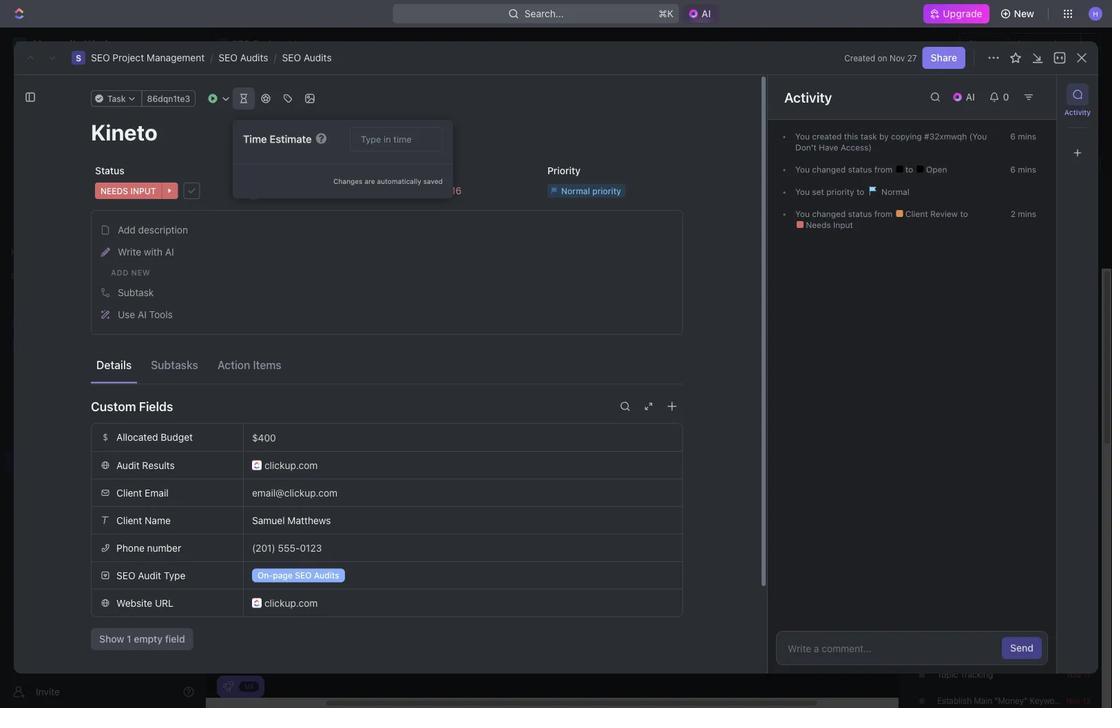 Task type: vqa. For each thing, say whether or not it's contained in the screenshot.
Docs link
no



Task type: locate. For each thing, give the bounding box(es) containing it.
1 vertical spatial seo project management
[[33, 456, 149, 467]]

seo project management link up 86dqn1te3 on the left top
[[91, 52, 205, 63]]

1 horizontal spatial /
[[274, 52, 277, 63]]

0 vertical spatial ai
[[165, 246, 174, 258]]

nov 10
[[1066, 618, 1091, 627], [1066, 644, 1091, 653]]

0 horizontal spatial activity
[[784, 89, 832, 105]]

3 8 from the top
[[1086, 565, 1091, 574]]

assigned to
[[246, 165, 300, 176]]

share down upgrade in the top of the page
[[968, 38, 995, 50]]

2 clickup.com from the top
[[264, 597, 318, 609]]

oct for oct 29
[[1066, 356, 1079, 365]]

open
[[924, 165, 947, 174]]

1 status from the top
[[848, 165, 872, 174]]

task sidebar content section
[[767, 75, 1057, 674]]

6 mins
[[1011, 132, 1037, 141], [1011, 165, 1037, 174]]

6 right (you
[[1011, 132, 1016, 141]]

0 vertical spatial 8
[[1086, 513, 1091, 522]]

changed down have
[[812, 165, 846, 174]]

status
[[848, 165, 872, 174], [848, 209, 872, 219]]

onboarding checklist button image
[[222, 681, 233, 692]]

oct left 18
[[1067, 304, 1080, 313]]

0 horizontal spatial share
[[931, 52, 957, 63]]

competition
[[1024, 591, 1070, 601]]

0 vertical spatial 10
[[1083, 618, 1091, 627]]

search
[[892, 128, 924, 139]]

clickup.com up "email@clickup.com"
[[264, 459, 318, 471]]

priority
[[548, 165, 581, 176]]

share right 27 in the top of the page
[[931, 52, 957, 63]]

0 vertical spatial activity
[[784, 89, 832, 105]]

6 mins down customize
[[1011, 165, 1037, 174]]

tasks right overdue
[[451, 128, 477, 139]]

allocated
[[116, 432, 158, 443]]

1 horizontal spatial tasks
[[451, 128, 477, 139]]

0 vertical spatial audit
[[116, 459, 140, 471]]

0 vertical spatial clickup.com
[[264, 459, 318, 471]]

1 vertical spatial 7
[[1087, 487, 1091, 496]]

oct
[[1067, 278, 1080, 287], [1067, 304, 1080, 313], [1066, 330, 1079, 339], [1066, 356, 1079, 365], [1067, 382, 1080, 391]]

2 nov 8 from the top
[[1070, 539, 1091, 548]]

10 up the 11 in the bottom of the page
[[1083, 644, 1091, 653]]

1 vertical spatial from
[[875, 209, 893, 219]]

1 6 mins from the top
[[1011, 132, 1037, 141]]

2 changed status from from the top
[[810, 209, 895, 219]]

changed
[[812, 165, 846, 174], [812, 209, 846, 219]]

0 vertical spatial clickup.com link
[[252, 452, 674, 479]]

2 audits from the left
[[304, 52, 332, 63]]

2 horizontal spatial seo project management, , element
[[218, 39, 229, 50]]

customize button
[[977, 124, 1048, 143]]

oct left the 16
[[1067, 278, 1080, 287]]

0 horizontal spatial seo project management, , element
[[12, 455, 26, 468]]

0 horizontal spatial s
[[16, 457, 22, 466]]

you up don't on the right of page
[[796, 132, 810, 141]]

1 nov 7 from the top
[[1070, 461, 1091, 470]]

1 vertical spatial nov 8
[[1070, 539, 1091, 548]]

0 vertical spatial s
[[221, 40, 226, 48]]

tasks up 'client review'
[[913, 191, 945, 206]]

seo project management down allocated
[[33, 456, 149, 467]]

created
[[845, 53, 876, 63]]

changed up needs input
[[812, 209, 846, 219]]

2 horizontal spatial tasks
[[913, 191, 945, 206]]

1 mins from the top
[[1018, 132, 1037, 141]]

add inside 'button'
[[118, 224, 136, 236]]

1 vertical spatial add
[[118, 224, 136, 236]]

pencil image
[[101, 247, 110, 257]]

management inside tree
[[90, 456, 149, 467]]

2 7 from the top
[[1087, 487, 1091, 496]]

details
[[96, 358, 132, 371]]

1 vertical spatial 6
[[1011, 165, 1016, 174]]

seo project management link down allocated
[[33, 450, 197, 472]]

ai inside "button"
[[138, 309, 147, 320]]

1 vertical spatial mins
[[1018, 165, 1037, 174]]

1 horizontal spatial audits
[[304, 52, 332, 63]]

1 vertical spatial ai
[[138, 309, 147, 320]]

activity inside the task sidebar navigation tab list
[[1065, 108, 1091, 116]]

spaces
[[11, 271, 40, 280]]

2 changed from the top
[[812, 209, 846, 219]]

0 horizontal spatial seo project management
[[33, 456, 149, 467]]

from down normal
[[875, 209, 893, 219]]

add description
[[118, 224, 188, 236]]

0 vertical spatial nov 10
[[1066, 618, 1091, 627]]

status up input
[[848, 209, 872, 219]]

1 vertical spatial client
[[116, 515, 142, 526]]

2 mins from the top
[[1018, 165, 1037, 174]]

tools
[[149, 309, 173, 320]]

seo project management up urgent tasks
[[239, 82, 467, 105]]

1 changed status from from the top
[[810, 165, 895, 174]]

1 horizontal spatial share
[[968, 38, 995, 50]]

1/5
[[244, 682, 254, 690]]

1 horizontal spatial seo project management, , element
[[72, 51, 85, 65]]

action
[[218, 358, 250, 371]]

2 status from the top
[[848, 209, 872, 219]]

hide button
[[1076, 190, 1103, 207]]

0 vertical spatial changed
[[812, 165, 846, 174]]

1 vertical spatial clickup.com
[[264, 597, 318, 609]]

subtask
[[118, 287, 154, 298]]

0 vertical spatial 6 mins
[[1011, 132, 1037, 141]]

urgent tasks link
[[322, 124, 385, 143]]

share button down upgrade in the top of the page
[[960, 33, 1003, 55]]

1 vertical spatial activity
[[1065, 108, 1091, 116]]

1 vertical spatial 10
[[1083, 644, 1091, 653]]

action items button
[[212, 352, 287, 377]]

nov 8
[[1070, 513, 1091, 522], [1070, 539, 1091, 548], [1070, 565, 1091, 574]]

you up needs
[[796, 209, 810, 219]]

needs
[[806, 220, 831, 230]]

overdue
[[410, 128, 449, 139]]

nov 10 down nov 9
[[1066, 618, 1091, 627]]

0 horizontal spatial tasks
[[359, 128, 385, 139]]

nov
[[890, 53, 905, 63], [1070, 408, 1084, 417], [1070, 435, 1084, 444], [1070, 461, 1084, 470], [1070, 487, 1084, 496], [1070, 513, 1084, 522], [1070, 539, 1084, 548], [1070, 565, 1084, 574], [1070, 592, 1084, 601], [1066, 618, 1080, 627], [1066, 644, 1080, 653], [1068, 670, 1082, 679], [1066, 696, 1081, 705]]

3 nov 8 from the top
[[1070, 565, 1091, 574]]

6 down customize button
[[1011, 165, 1016, 174]]

1 vertical spatial 6 mins
[[1011, 165, 1037, 174]]

0 vertical spatial nov 7
[[1070, 461, 1091, 470]]

2 clickup.com link from the top
[[252, 590, 674, 616]]

0 vertical spatial share
[[968, 38, 995, 50]]

oct left the 25
[[1066, 330, 1079, 339]]

0 vertical spatial 6
[[1011, 132, 1016, 141]]

nov 11
[[1068, 670, 1091, 679]]

6
[[1011, 132, 1016, 141], [1011, 165, 1016, 174], [1086, 435, 1091, 444]]

activity
[[784, 89, 832, 105], [1065, 108, 1091, 116]]

2 client from the top
[[116, 515, 142, 526]]

6 mins for created this task by copying
[[1011, 132, 1037, 141]]

6 mins down add task button
[[1011, 132, 1037, 141]]

3 mins from the top
[[1018, 209, 1037, 219]]

oct left 29
[[1066, 356, 1079, 365]]

2 vertical spatial s
[[16, 457, 22, 466]]

created this task by copying
[[810, 132, 924, 141]]

1 clickup.com from the top
[[264, 459, 318, 471]]

add left "task"
[[1013, 89, 1031, 100]]

27
[[908, 53, 917, 63]]

2 horizontal spatial s
[[221, 40, 226, 48]]

seo project management link for the middle "seo project management, ," element
[[91, 52, 205, 63]]

2 vertical spatial add
[[111, 268, 129, 277]]

audit down allocated
[[116, 459, 140, 471]]

6 mins for changed status from
[[1011, 165, 1037, 174]]

10 down 9
[[1083, 618, 1091, 627]]

use ai tools button
[[96, 304, 678, 326]]

add for add task
[[1013, 89, 1031, 100]]

1
[[127, 633, 131, 645]]

6 down nov 2
[[1086, 435, 1091, 444]]

1 vertical spatial nov 10
[[1066, 644, 1091, 653]]

2 seo audits link from the left
[[282, 52, 332, 63]]

changed status from for needs input
[[810, 209, 895, 219]]

1 clickup.com link from the top
[[252, 452, 674, 479]]

0 vertical spatial seo project management, , element
[[218, 39, 229, 50]]

⌘k
[[659, 8, 674, 19]]

topic tracking
[[937, 670, 993, 679]]

new
[[131, 268, 150, 277]]

time estimate
[[243, 133, 312, 145]]

1 horizontal spatial s
[[76, 53, 81, 63]]

1 vertical spatial changed status from
[[810, 209, 895, 219]]

overview link
[[254, 124, 299, 143]]

client name
[[116, 515, 171, 526]]

1 vertical spatial s
[[76, 53, 81, 63]]

0 vertical spatial 7
[[1087, 461, 1091, 470]]

1 client from the top
[[116, 487, 142, 498]]

changed for needs input
[[812, 209, 846, 219]]

0 vertical spatial seo project management link
[[91, 52, 205, 63]]

2 mins
[[1011, 209, 1037, 219]]

ai inside button
[[165, 246, 174, 258]]

upgrade
[[943, 8, 983, 19]]

automations
[[1016, 38, 1074, 50]]

nov 10 up nov 11
[[1066, 644, 1091, 653]]

client up phone
[[116, 515, 142, 526]]

1 horizontal spatial ai
[[165, 246, 174, 258]]

0 vertical spatial nov 8
[[1070, 513, 1091, 522]]

today button
[[217, 155, 252, 172]]

nov 7
[[1070, 461, 1091, 470], [1070, 487, 1091, 496]]

0 vertical spatial from
[[875, 165, 893, 174]]

add new
[[111, 268, 150, 277]]

1 vertical spatial status
[[848, 209, 872, 219]]

2 6 mins from the top
[[1011, 165, 1037, 174]]

0 vertical spatial changed status from
[[810, 165, 895, 174]]

clickup.com down 555-
[[264, 597, 318, 609]]

1 vertical spatial audit
[[138, 570, 161, 581]]

tasks right 'urgent'
[[359, 128, 385, 139]]

audit
[[116, 459, 140, 471], [138, 570, 161, 581]]

seo project management inside tree
[[33, 456, 149, 467]]

6 for created this task by copying
[[1011, 132, 1016, 141]]

oct 31
[[1067, 382, 1091, 391]]

ai right with
[[165, 246, 174, 258]]

onboarding checklist button element
[[222, 681, 233, 692]]

1 vertical spatial 2
[[1086, 408, 1091, 417]]

1 horizontal spatial activity
[[1065, 108, 1091, 116]]

0 vertical spatial status
[[848, 165, 872, 174]]

2 / from the left
[[274, 52, 277, 63]]

sidebar navigation
[[0, 28, 206, 708]]

add for add new
[[111, 268, 129, 277]]

0 vertical spatial seo project management
[[239, 82, 467, 105]]

1 vertical spatial nov 7
[[1070, 487, 1091, 496]]

seo project management link inside tree
[[33, 450, 197, 472]]

oct left 31
[[1067, 382, 1080, 391]]

you left set
[[796, 187, 810, 197]]

add up write
[[118, 224, 136, 236]]

by
[[880, 132, 889, 141]]

0 horizontal spatial ai
[[138, 309, 147, 320]]

hide
[[1081, 194, 1099, 204]]

0 vertical spatial client
[[116, 487, 142, 498]]

invite
[[36, 686, 60, 697]]

0 horizontal spatial audits
[[240, 52, 268, 63]]

0 vertical spatial add
[[1013, 89, 1031, 100]]

needs input
[[804, 220, 853, 230]]

0 vertical spatial 2
[[1011, 209, 1016, 219]]

client left "email"
[[116, 487, 142, 498]]

from up normal
[[875, 165, 893, 174]]

s
[[221, 40, 226, 48], [76, 53, 81, 63], [16, 457, 22, 466]]

1 horizontal spatial seo project management
[[239, 82, 467, 105]]

1 vertical spatial clickup.com link
[[252, 590, 674, 616]]

nov 12
[[1066, 696, 1091, 705]]

clickup.com link for website url
[[252, 590, 674, 616]]

ai
[[165, 246, 174, 258], [138, 309, 147, 320]]

ai right use
[[138, 309, 147, 320]]

show
[[99, 633, 124, 645]]

0 horizontal spatial seo audits link
[[219, 52, 268, 63]]

0 vertical spatial mins
[[1018, 132, 1037, 141]]

mins for needs input
[[1018, 209, 1037, 219]]

don't
[[796, 143, 817, 152]]

0 horizontal spatial /
[[210, 52, 213, 63]]

time
[[243, 133, 267, 145]]

2 nov 7 from the top
[[1070, 487, 1091, 496]]

email@clickup.com link
[[252, 479, 674, 506]]

2 10 from the top
[[1083, 644, 1091, 653]]

client
[[906, 209, 928, 219]]

you down don't on the right of page
[[796, 165, 810, 174]]

client email
[[116, 487, 169, 498]]

write with ai
[[118, 246, 174, 258]]

#32xmwqh
[[924, 132, 967, 141]]

changed status from up input
[[810, 209, 895, 219]]

1 horizontal spatial seo audits link
[[282, 52, 332, 63]]

seo project management, , element
[[218, 39, 229, 50], [72, 51, 85, 65], [12, 455, 26, 468]]

2 vertical spatial seo project management, , element
[[12, 455, 26, 468]]

s inside tree
[[16, 457, 22, 466]]

clickup.com link down (201) 555-0123 link
[[252, 590, 674, 616]]

audit left type
[[138, 570, 161, 581]]

results
[[142, 459, 175, 471]]

2 vertical spatial 8
[[1086, 565, 1091, 574]]

set
[[812, 187, 824, 197]]

1 vertical spatial 8
[[1086, 539, 1091, 548]]

changed status from
[[810, 165, 895, 174], [810, 209, 895, 219]]

31
[[1083, 382, 1091, 391]]

0 horizontal spatial 2
[[1011, 209, 1016, 219]]

2 vertical spatial mins
[[1018, 209, 1037, 219]]

seo project management link
[[91, 52, 205, 63], [33, 450, 197, 472]]

2 vertical spatial nov 8
[[1070, 565, 1091, 574]]

add left the new
[[111, 268, 129, 277]]

clickup.com link
[[252, 452, 674, 479], [252, 590, 674, 616]]

4 you from the top
[[796, 209, 810, 219]]

mins for open
[[1018, 165, 1037, 174]]

changed status from down access)
[[810, 165, 895, 174]]

to
[[906, 165, 916, 174], [290, 165, 300, 176], [857, 187, 865, 197], [960, 209, 968, 219]]

1 vertical spatial changed
[[812, 209, 846, 219]]

task
[[1034, 89, 1054, 100]]

from
[[875, 165, 893, 174], [875, 209, 893, 219]]

1 from from the top
[[875, 165, 893, 174]]

clickup.com link up email@clickup.com link
[[252, 452, 674, 479]]

you
[[796, 132, 810, 141], [796, 165, 810, 174], [796, 187, 810, 197], [796, 209, 810, 219]]

new
[[1014, 8, 1035, 19]]

1 vertical spatial share
[[931, 52, 957, 63]]

status down access)
[[848, 165, 872, 174]]

1 changed from the top
[[812, 165, 846, 174]]

share for share button right of 27 in the top of the page
[[931, 52, 957, 63]]

custom
[[91, 399, 136, 414]]

add inside button
[[1013, 89, 1031, 100]]

saved
[[423, 177, 443, 185]]

2 from from the top
[[875, 209, 893, 219]]

project inside tree
[[55, 456, 87, 467]]

1 vertical spatial seo project management link
[[33, 450, 197, 472]]

type
[[164, 570, 186, 581]]

favorites button
[[6, 244, 53, 260]]



Task type: describe. For each thing, give the bounding box(es) containing it.
555-
[[278, 542, 300, 553]]

created
[[812, 132, 842, 141]]

#32xmwqh (you don't have access)
[[796, 132, 987, 152]]

client for client email
[[116, 487, 142, 498]]

from for open
[[875, 165, 893, 174]]

0123
[[300, 542, 322, 553]]

description
[[138, 224, 188, 236]]

audit results
[[116, 459, 175, 471]]

2 nov 10 from the top
[[1066, 644, 1091, 653]]

seo project management link for "seo project management, ," element in the the seo project management tree
[[33, 450, 197, 472]]

1 vertical spatial seo project management, , element
[[72, 51, 85, 65]]

find competitors' low-competition topics
[[937, 591, 1095, 601]]

use
[[118, 309, 135, 320]]

user group image
[[14, 340, 24, 349]]

inbox link
[[6, 90, 200, 112]]

website url
[[116, 597, 174, 609]]

seo inside custom fields element
[[116, 570, 135, 581]]

11
[[1084, 670, 1091, 679]]

use ai tools
[[118, 309, 173, 320]]

1 8 from the top
[[1086, 513, 1091, 522]]

activity inside "task sidebar content" section
[[784, 89, 832, 105]]

s for seo project management link in tree
[[16, 457, 22, 466]]

send button
[[1002, 637, 1042, 659]]

share for share button under upgrade in the top of the page
[[968, 38, 995, 50]]

action items
[[218, 358, 281, 371]]

2 inside "task sidebar content" section
[[1011, 209, 1016, 219]]

86dqn1te3
[[147, 94, 190, 103]]

name
[[145, 515, 171, 526]]

matthews
[[287, 515, 331, 526]]

automatically
[[377, 177, 421, 185]]

seo inside tree
[[33, 456, 52, 467]]

number
[[147, 542, 181, 553]]

custom fields element
[[91, 423, 683, 650]]

favorites
[[11, 247, 47, 257]]

oct for oct 18
[[1067, 304, 1080, 313]]

field
[[165, 633, 185, 645]]

3 you from the top
[[796, 187, 810, 197]]

Edit task name text field
[[91, 119, 683, 145]]

tasks for overdue tasks
[[451, 128, 477, 139]]

fields
[[139, 399, 173, 414]]

seo project management, , element inside the seo project management tree
[[12, 455, 26, 468]]

86dqn1te3 button
[[142, 90, 196, 107]]

this
[[844, 132, 859, 141]]

1 / from the left
[[210, 52, 213, 63]]

to left open
[[906, 165, 916, 174]]

from for needs input
[[875, 209, 893, 219]]

urgent tasks
[[325, 128, 385, 139]]

created on nov 27
[[845, 53, 917, 63]]

budget
[[161, 432, 193, 443]]

topics
[[1072, 591, 1095, 601]]

clickup.com for audit results
[[264, 459, 318, 471]]

custom fields button
[[91, 390, 683, 423]]

input
[[833, 220, 853, 230]]

oct for oct 16
[[1067, 278, 1080, 287]]

to right assigned
[[290, 165, 300, 176]]

s inside s seo project management
[[221, 40, 226, 48]]

task sidebar navigation tab list
[[1063, 83, 1093, 164]]

details button
[[91, 352, 137, 377]]

(you
[[970, 132, 987, 141]]

2 vertical spatial 6
[[1086, 435, 1091, 444]]

6 for changed status from
[[1011, 165, 1016, 174]]

29
[[1082, 356, 1091, 365]]

tasks for urgent tasks
[[359, 128, 385, 139]]

copying
[[891, 132, 922, 141]]

2 8 from the top
[[1086, 539, 1091, 548]]

samuel
[[252, 515, 285, 526]]

changed status from for open
[[810, 165, 895, 174]]

to right priority
[[857, 187, 865, 197]]

clickup.com link for audit results
[[252, 452, 674, 479]]

allocated budget
[[116, 432, 193, 443]]

Type in time text field
[[350, 127, 443, 152]]

1 you from the top
[[796, 132, 810, 141]]

oct for oct 31
[[1067, 382, 1080, 391]]

strategy
[[973, 643, 1005, 653]]

seo audit type
[[116, 570, 186, 581]]

low-
[[1007, 591, 1024, 601]]

unscheduled
[[913, 220, 968, 230]]

inbox
[[33, 95, 57, 107]]

task
[[861, 132, 877, 141]]

status for needs input
[[848, 209, 872, 219]]

subtask button
[[96, 282, 678, 304]]

nov 2
[[1070, 408, 1091, 417]]

2 you from the top
[[796, 165, 810, 174]]

attachments image
[[91, 672, 165, 694]]

changes
[[334, 177, 363, 185]]

keyword strategy deck
[[937, 643, 1027, 653]]

1 7 from the top
[[1087, 461, 1091, 470]]

samuel matthews button
[[244, 507, 683, 534]]

keyword
[[937, 643, 970, 653]]

seo project management tree
[[6, 287, 200, 613]]

oct for oct 25
[[1066, 330, 1079, 339]]

customize
[[995, 128, 1043, 139]]

seo project management / seo audits / seo audits
[[91, 52, 332, 63]]

oct 29
[[1066, 356, 1091, 365]]

new button
[[995, 3, 1043, 25]]

set priority to
[[810, 187, 867, 197]]

dates
[[397, 165, 423, 176]]

changed for open
[[812, 165, 846, 174]]

clickup.com for website url
[[264, 597, 318, 609]]

items
[[253, 358, 281, 371]]

1 audits from the left
[[240, 52, 268, 63]]

1 nov 10 from the top
[[1066, 618, 1091, 627]]

client for client name
[[116, 515, 142, 526]]

s seo project management
[[221, 38, 348, 50]]

(201)
[[252, 542, 275, 553]]

add for add description
[[118, 224, 136, 236]]

status for open
[[848, 165, 872, 174]]

nov 9
[[1070, 592, 1091, 601]]

have
[[819, 143, 839, 152]]

upgrade link
[[924, 4, 989, 23]]

share button right 27 in the top of the page
[[923, 47, 966, 69]]

oct 25
[[1066, 330, 1091, 339]]

subtasks
[[151, 358, 198, 371]]

search...
[[525, 8, 564, 19]]

1 horizontal spatial 2
[[1086, 408, 1091, 417]]

1 nov 8 from the top
[[1070, 513, 1091, 522]]

to right 'review'
[[960, 209, 968, 219]]

s for seo project management link for the middle "seo project management, ," element
[[76, 53, 81, 63]]

overdue tasks
[[410, 128, 477, 139]]

are
[[365, 177, 375, 185]]

with
[[144, 246, 163, 258]]

oct 18
[[1067, 304, 1091, 313]]

empty
[[134, 633, 163, 645]]

Set value for Allocated Budget Custom Field text field
[[244, 424, 683, 451]]

today
[[222, 159, 246, 168]]

1 seo audits link from the left
[[219, 52, 268, 63]]

1 10 from the top
[[1083, 618, 1091, 627]]

changes are automatically saved
[[334, 177, 443, 185]]

estimate
[[270, 133, 312, 145]]

client review
[[903, 209, 960, 219]]

find
[[937, 591, 954, 601]]



